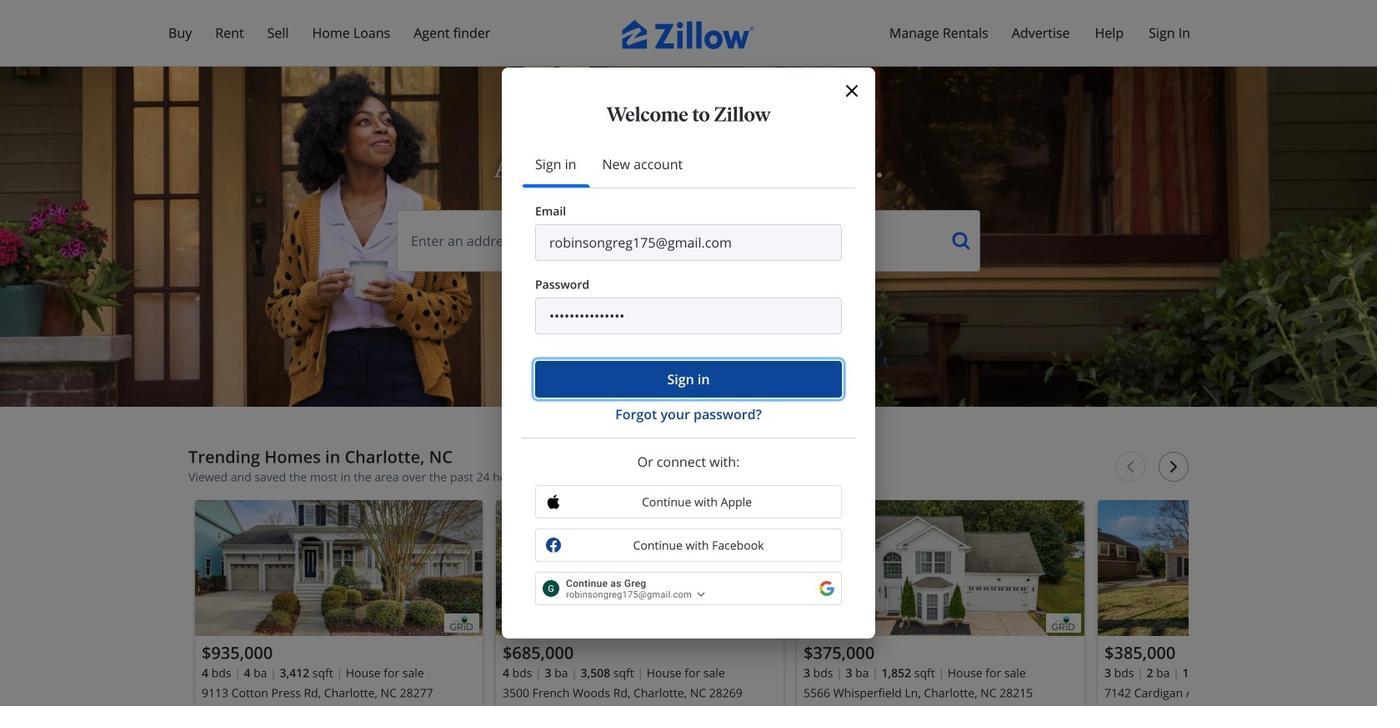 Task type: describe. For each thing, give the bounding box(es) containing it.
main navigation
[[0, 0, 1378, 67]]

1 group from the left
[[195, 500, 483, 706]]

zillow logo image
[[622, 20, 755, 49]]

home recommendations carousel element
[[188, 447, 1378, 706]]

3 group from the left
[[797, 500, 1085, 706]]

7142 cardigan ave, charlotte, nc 28215 image
[[1098, 500, 1378, 636]]

9113 cotton press rd, charlotte, nc 28277 image
[[195, 500, 483, 636]]

9113 cotton press rd, charlotte, nc 28277 element
[[195, 500, 483, 706]]

7142 cardigan ave, charlotte, nc 28215 element
[[1098, 500, 1378, 706]]



Task type: locate. For each thing, give the bounding box(es) containing it.
None submit
[[535, 361, 842, 398]]

list
[[188, 494, 1378, 706]]

3500 french woods rd, charlotte, nc 28269 element
[[496, 500, 784, 706]]

5566 whisperfield ln, charlotte, nc 28215 element
[[797, 500, 1085, 706]]

Enter email email field
[[535, 224, 842, 261]]

Enter password password field
[[535, 298, 842, 334]]

4 group from the left
[[1098, 500, 1378, 706]]

sign in actions group
[[535, 361, 842, 424]]

2 group from the left
[[496, 500, 784, 706]]

authentication tabs tab list
[[522, 141, 856, 188]]

5566 whisperfield ln, charlotte, nc 28215 image
[[797, 500, 1085, 636]]

dialog
[[502, 68, 876, 639]]

group
[[195, 500, 483, 706], [496, 500, 784, 706], [797, 500, 1085, 706], [1098, 500, 1378, 706]]

3500 french woods rd, charlotte, nc 28269 image
[[496, 500, 784, 636]]



Task type: vqa. For each thing, say whether or not it's contained in the screenshot.
the Buy link
no



